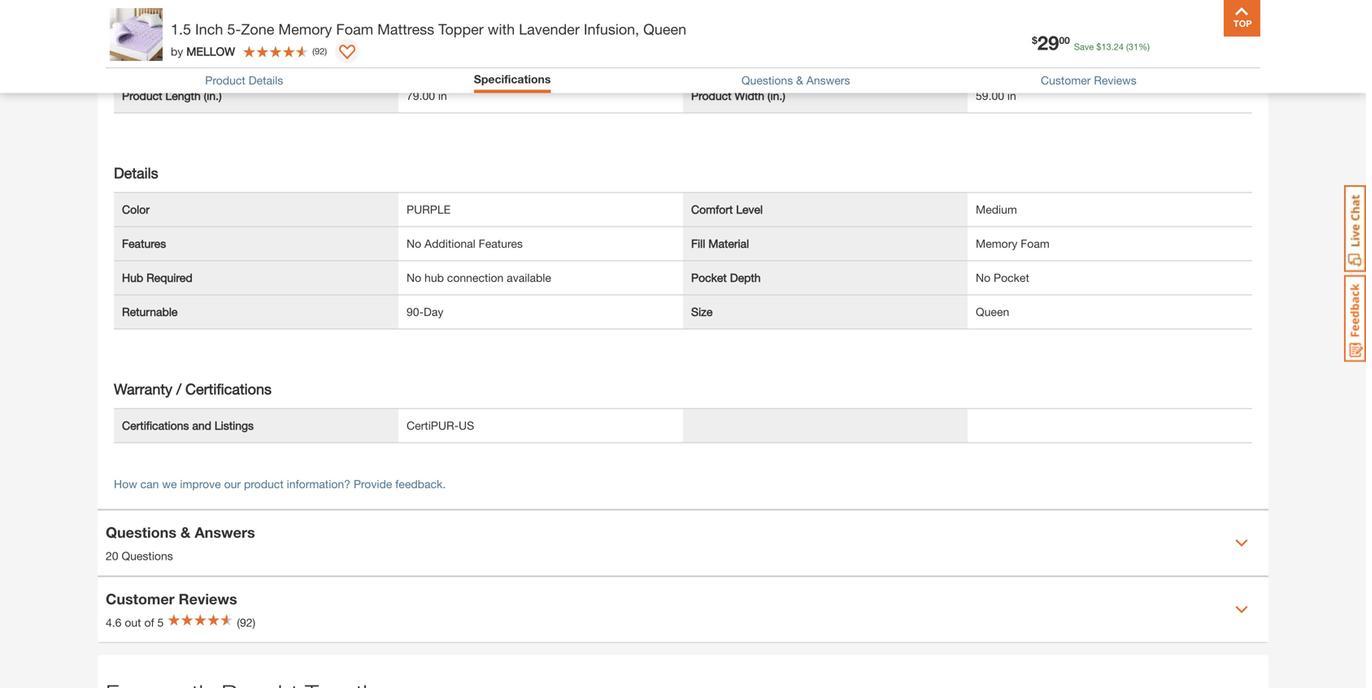 Task type: describe. For each thing, give the bounding box(es) containing it.
medium
[[976, 203, 1017, 216]]

$ 29 00 save $ 13 . 24 ( 31 %)
[[1032, 31, 1150, 54]]

31
[[1129, 41, 1139, 52]]

specifications
[[474, 72, 551, 86]]

What can we help you find today? search field
[[420, 22, 867, 56]]

click to redirect to view my cart page image
[[1218, 20, 1238, 39]]

92
[[315, 46, 325, 57]]

thickness
[[208, 55, 259, 68]]

by
[[171, 45, 183, 58]]

dimensions
[[114, 16, 190, 34]]

1 features from the left
[[122, 237, 166, 250]]

comfort
[[691, 203, 733, 216]]

1 horizontal spatial foam
[[1021, 237, 1050, 250]]

10001 button
[[334, 31, 390, 47]]

1.5 inch 5-zone memory foam mattress topper with lavender infusion, queen
[[171, 20, 687, 38]]

feedback link image
[[1344, 275, 1366, 363]]

5
[[157, 616, 164, 630]]

2 vertical spatial questions
[[122, 550, 173, 563]]

product for product width (in.)
[[691, 89, 732, 102]]

90-day
[[407, 305, 444, 319]]

9pm
[[257, 31, 285, 47]]

required
[[146, 271, 192, 284]]

answers for questions & answers
[[807, 74, 850, 87]]

1 horizontal spatial details
[[249, 74, 283, 87]]

certipur-
[[407, 419, 459, 433]]

4.6 out of 5
[[106, 616, 164, 630]]

product details
[[205, 74, 283, 87]]

fill material
[[691, 237, 749, 250]]

mattress topper thickness (in.)
[[122, 55, 280, 68]]

and
[[192, 419, 211, 433]]

5-
[[227, 20, 241, 38]]

in for 59.00 in
[[1008, 89, 1017, 102]]

out
[[125, 616, 141, 630]]

services
[[996, 43, 1046, 58]]

top button
[[1224, 0, 1261, 37]]

additional
[[425, 237, 476, 250]]

warranty
[[114, 380, 172, 398]]

live chat image
[[1344, 185, 1366, 272]]

listings
[[215, 419, 254, 433]]

no additional features
[[407, 237, 523, 250]]

depth for pocket
[[730, 271, 761, 284]]

day
[[424, 305, 444, 319]]

level
[[736, 203, 763, 216]]

questions for questions & answers
[[742, 74, 793, 87]]

length
[[165, 89, 201, 102]]

services button
[[995, 20, 1047, 59]]

memory foam
[[976, 237, 1050, 250]]

save
[[1074, 41, 1094, 52]]

4.6
[[106, 616, 122, 630]]

1 vertical spatial queen
[[976, 305, 1010, 319]]

(in.) for product length (in.)
[[204, 89, 222, 102]]

lavender
[[519, 20, 580, 38]]

in for 79.00 in
[[438, 89, 447, 102]]

ashburn 9pm
[[202, 31, 285, 47]]

our
[[224, 478, 241, 491]]

pocket depth
[[691, 271, 761, 284]]

inch
[[195, 20, 223, 38]]

1.5 in
[[976, 55, 1004, 68]]

24
[[1114, 41, 1124, 52]]

no for no hub connection available
[[407, 271, 421, 284]]

certifications and listings
[[122, 419, 254, 433]]

29
[[1038, 31, 1059, 54]]

color
[[122, 203, 150, 216]]

1 vertical spatial topper
[[169, 55, 205, 68]]

13
[[1102, 41, 1112, 52]]

product for product depth (in.)
[[691, 55, 732, 68]]

mellow
[[186, 45, 235, 58]]

no pocket
[[976, 271, 1030, 284]]

90-
[[407, 305, 424, 319]]

1 vertical spatial mattress
[[122, 55, 166, 68]]

material
[[709, 237, 749, 250]]

comfort level
[[691, 203, 763, 216]]

size
[[691, 305, 713, 319]]

1 vertical spatial customer
[[106, 591, 175, 608]]

1 pocket from the left
[[691, 271, 727, 284]]

& for questions & answers 20 questions
[[181, 524, 191, 542]]

warranty / certifications
[[114, 380, 272, 398]]

product width (in.)
[[691, 89, 786, 102]]

available
[[507, 271, 551, 284]]

hub
[[425, 271, 444, 284]]

1 horizontal spatial memory
[[976, 237, 1018, 250]]

1 horizontal spatial customer reviews
[[1041, 74, 1137, 87]]

provide
[[354, 478, 392, 491]]

0 vertical spatial certifications
[[185, 380, 272, 398]]

00
[[1059, 35, 1070, 46]]

with
[[488, 20, 515, 38]]

width
[[735, 89, 765, 102]]

how can we improve our product information? provide feedback. link
[[114, 478, 446, 491]]



Task type: locate. For each thing, give the bounding box(es) containing it.
depth down material in the right of the page
[[730, 271, 761, 284]]

1.5
[[171, 20, 191, 38], [407, 55, 422, 68], [976, 55, 992, 68]]

foam
[[336, 20, 373, 38], [1021, 237, 1050, 250]]

1.5 up by
[[171, 20, 191, 38]]

(in.) right length
[[204, 89, 222, 102]]

certifications
[[185, 380, 272, 398], [122, 419, 189, 433]]

0 horizontal spatial memory
[[278, 20, 332, 38]]

product
[[244, 478, 284, 491]]

depth
[[735, 55, 766, 68], [730, 271, 761, 284]]

no
[[407, 237, 421, 250], [407, 271, 421, 284], [976, 271, 991, 284]]

reviews up (92)
[[179, 591, 237, 608]]

(in.) up questions & answers
[[769, 55, 787, 68]]

reviews
[[1094, 74, 1137, 87], [179, 591, 237, 608]]

(in.) for product depth (in.)
[[769, 55, 787, 68]]

2 pocket from the left
[[994, 271, 1030, 284]]

(in.) down questions & answers
[[768, 89, 786, 102]]

20
[[106, 550, 118, 563]]

1.5 for 1.5
[[407, 55, 422, 68]]

hub required
[[122, 271, 192, 284]]

diy
[[1082, 43, 1103, 58]]

1.5 up "79.00" on the left top of the page
[[407, 55, 422, 68]]

questions & answers 20 questions
[[106, 524, 255, 563]]

& inside questions & answers 20 questions
[[181, 524, 191, 542]]

caret image
[[1235, 604, 1248, 617]]

( 92 )
[[312, 46, 327, 57]]

2 horizontal spatial in
[[1008, 89, 1017, 102]]

0 horizontal spatial foam
[[336, 20, 373, 38]]

79.00
[[407, 89, 435, 102]]

pocket down memory foam
[[994, 271, 1030, 284]]

improve
[[180, 478, 221, 491]]

questions up width
[[742, 74, 793, 87]]

by mellow
[[171, 45, 235, 58]]

of
[[144, 616, 154, 630]]

queen down no pocket
[[976, 305, 1010, 319]]

$ left 00
[[1032, 35, 1038, 46]]

1 vertical spatial depth
[[730, 271, 761, 284]]

information?
[[287, 478, 350, 491]]

mattress up "79.00" on the left top of the page
[[377, 20, 434, 38]]

1 horizontal spatial customer
[[1041, 74, 1091, 87]]

infusion,
[[584, 20, 639, 38]]

0 horizontal spatial in
[[438, 89, 447, 102]]

0 vertical spatial customer
[[1041, 74, 1091, 87]]

.
[[1112, 41, 1114, 52]]

2 horizontal spatial 1.5
[[976, 55, 992, 68]]

no down memory foam
[[976, 271, 991, 284]]

1 vertical spatial reviews
[[179, 591, 237, 608]]

foam up display icon
[[336, 20, 373, 38]]

0 horizontal spatial answers
[[195, 524, 255, 542]]

connection
[[447, 271, 504, 284]]

(92)
[[237, 616, 256, 630]]

product details button
[[205, 74, 283, 87], [205, 74, 283, 87]]

diy button
[[1066, 20, 1118, 59]]

0 vertical spatial foam
[[336, 20, 373, 38]]

queen right infusion, in the left of the page
[[643, 20, 687, 38]]

1 horizontal spatial &
[[796, 74, 803, 87]]

feedback.
[[395, 478, 446, 491]]

product left length
[[122, 89, 162, 102]]

caret image
[[1235, 537, 1248, 550]]

no for no pocket
[[976, 271, 991, 284]]

1 horizontal spatial answers
[[807, 74, 850, 87]]

(
[[1127, 41, 1129, 52], [312, 46, 315, 57]]

1 vertical spatial customer reviews
[[106, 591, 237, 608]]

0 vertical spatial questions
[[742, 74, 793, 87]]

( right 24
[[1127, 41, 1129, 52]]

0 vertical spatial queen
[[643, 20, 687, 38]]

1 vertical spatial details
[[114, 164, 158, 182]]

product depth (in.)
[[691, 55, 787, 68]]

reviews down '.'
[[1094, 74, 1137, 87]]

1 vertical spatial &
[[181, 524, 191, 542]]

0 vertical spatial &
[[796, 74, 803, 87]]

10001
[[354, 31, 390, 47]]

1.5 for 1.5 in
[[976, 55, 992, 68]]

returnable
[[122, 305, 178, 319]]

questions & answers
[[742, 74, 850, 87]]

questions
[[742, 74, 793, 87], [106, 524, 176, 542], [122, 550, 173, 563]]

zone
[[241, 20, 274, 38]]

customer up 4.6 out of 5
[[106, 591, 175, 608]]

1 horizontal spatial in
[[995, 55, 1004, 68]]

0 vertical spatial answers
[[807, 74, 850, 87]]

0 vertical spatial mattress
[[377, 20, 434, 38]]

mattress
[[377, 20, 434, 38], [122, 55, 166, 68]]

1 vertical spatial certifications
[[122, 419, 189, 433]]

product length (in.)
[[122, 89, 222, 102]]

1 vertical spatial foam
[[1021, 237, 1050, 250]]

0 vertical spatial reviews
[[1094, 74, 1137, 87]]

customer down save
[[1041, 74, 1091, 87]]

how can we improve our product information? provide feedback.
[[114, 478, 446, 491]]

questions right 20
[[122, 550, 173, 563]]

features down the color
[[122, 237, 166, 250]]

0 horizontal spatial &
[[181, 524, 191, 542]]

display image
[[339, 45, 355, 61]]

no left hub
[[407, 271, 421, 284]]

in for 1.5 in
[[995, 55, 1004, 68]]

1 horizontal spatial reviews
[[1094, 74, 1137, 87]]

we
[[162, 478, 177, 491]]

1 horizontal spatial 1.5
[[407, 55, 422, 68]]

in right "79.00" on the left top of the page
[[438, 89, 447, 102]]

$ left '.'
[[1097, 41, 1102, 52]]

ashburn
[[202, 31, 251, 47]]

certipur-us
[[407, 419, 474, 433]]

1 horizontal spatial features
[[479, 237, 523, 250]]

customer reviews up 5
[[106, 591, 237, 608]]

memory up 92
[[278, 20, 332, 38]]

1 vertical spatial memory
[[976, 237, 1018, 250]]

features
[[122, 237, 166, 250], [479, 237, 523, 250]]

topper left with
[[438, 20, 484, 38]]

pocket
[[691, 271, 727, 284], [994, 271, 1030, 284]]

mattress left by
[[122, 55, 166, 68]]

( left )
[[312, 46, 315, 57]]

details up the color
[[114, 164, 158, 182]]

1 horizontal spatial (
[[1127, 41, 1129, 52]]

us
[[459, 419, 474, 433]]

0 vertical spatial details
[[249, 74, 283, 87]]

1 horizontal spatial topper
[[438, 20, 484, 38]]

fill
[[691, 237, 705, 250]]

1 horizontal spatial queen
[[976, 305, 1010, 319]]

customer
[[1041, 74, 1091, 87], [106, 591, 175, 608]]

1 horizontal spatial mattress
[[377, 20, 434, 38]]

0 horizontal spatial mattress
[[122, 55, 166, 68]]

product left width
[[691, 89, 732, 102]]

0 horizontal spatial details
[[114, 164, 158, 182]]

product down 'thickness'
[[205, 74, 245, 87]]

topper
[[438, 20, 484, 38], [169, 55, 205, 68]]

certifications up listings
[[185, 380, 272, 398]]

0 vertical spatial customer reviews
[[1041, 74, 1137, 87]]

2 features from the left
[[479, 237, 523, 250]]

59.00 in
[[976, 89, 1017, 102]]

)
[[325, 46, 327, 57]]

/
[[176, 380, 181, 398]]

foam up no pocket
[[1021, 237, 1050, 250]]

1 horizontal spatial pocket
[[994, 271, 1030, 284]]

0 horizontal spatial reviews
[[179, 591, 237, 608]]

certifications down the warranty
[[122, 419, 189, 433]]

answers inside questions & answers 20 questions
[[195, 524, 255, 542]]

1.5 up 59.00
[[976, 55, 992, 68]]

1 vertical spatial questions
[[106, 524, 176, 542]]

1 vertical spatial answers
[[195, 524, 255, 542]]

questions for questions & answers 20 questions
[[106, 524, 176, 542]]

1.5 for 1.5 inch 5-zone memory foam mattress topper with lavender infusion, queen
[[171, 20, 191, 38]]

& for questions & answers
[[796, 74, 803, 87]]

depth for product
[[735, 55, 766, 68]]

details down 'thickness'
[[249, 74, 283, 87]]

pocket up size
[[691, 271, 727, 284]]

(in.) down 9pm at left top
[[262, 55, 280, 68]]

can
[[140, 478, 159, 491]]

59.00
[[976, 89, 1004, 102]]

the home depot logo image
[[111, 13, 163, 65]]

(in.) for product width (in.)
[[768, 89, 786, 102]]

product up product width (in.)
[[691, 55, 732, 68]]

0 horizontal spatial customer
[[106, 591, 175, 608]]

in right 59.00
[[1008, 89, 1017, 102]]

product for product length (in.)
[[122, 89, 162, 102]]

0 horizontal spatial customer reviews
[[106, 591, 237, 608]]

0 horizontal spatial $
[[1032, 35, 1038, 46]]

$
[[1032, 35, 1038, 46], [1097, 41, 1102, 52]]

0 horizontal spatial 1.5
[[171, 20, 191, 38]]

customer reviews down "diy" on the top
[[1041, 74, 1137, 87]]

no left additional
[[407, 237, 421, 250]]

specifications button
[[474, 72, 551, 89], [474, 72, 551, 86]]

in
[[995, 55, 1004, 68], [438, 89, 447, 102], [1008, 89, 1017, 102]]

product for product details
[[205, 74, 245, 87]]

answers for questions & answers 20 questions
[[195, 524, 255, 542]]

customer reviews button
[[1041, 74, 1137, 87], [1041, 74, 1137, 87]]

1 horizontal spatial $
[[1097, 41, 1102, 52]]

no for no additional features
[[407, 237, 421, 250]]

questions & answers button
[[742, 74, 850, 87], [742, 74, 850, 87]]

%)
[[1139, 41, 1150, 52]]

in up 59.00 in on the top right of the page
[[995, 55, 1004, 68]]

answers
[[807, 74, 850, 87], [195, 524, 255, 542]]

0 vertical spatial depth
[[735, 55, 766, 68]]

how
[[114, 478, 137, 491]]

purple
[[407, 203, 451, 216]]

0 horizontal spatial features
[[122, 237, 166, 250]]

features up no hub connection available
[[479, 237, 523, 250]]

0 horizontal spatial (
[[312, 46, 315, 57]]

0 horizontal spatial queen
[[643, 20, 687, 38]]

79.00 in
[[407, 89, 447, 102]]

0 vertical spatial memory
[[278, 20, 332, 38]]

topper up length
[[169, 55, 205, 68]]

( inside $ 29 00 save $ 13 . 24 ( 31 %)
[[1127, 41, 1129, 52]]

0 horizontal spatial topper
[[169, 55, 205, 68]]

0 horizontal spatial pocket
[[691, 271, 727, 284]]

memory down medium at the right top
[[976, 237, 1018, 250]]

(in.)
[[262, 55, 280, 68], [769, 55, 787, 68], [204, 89, 222, 102], [768, 89, 786, 102]]

product image image
[[110, 8, 163, 61]]

depth up width
[[735, 55, 766, 68]]

questions up 20
[[106, 524, 176, 542]]

hub
[[122, 271, 143, 284]]

0 vertical spatial topper
[[438, 20, 484, 38]]

no hub connection available
[[407, 271, 551, 284]]



Task type: vqa. For each thing, say whether or not it's contained in the screenshot.
the top 6
no



